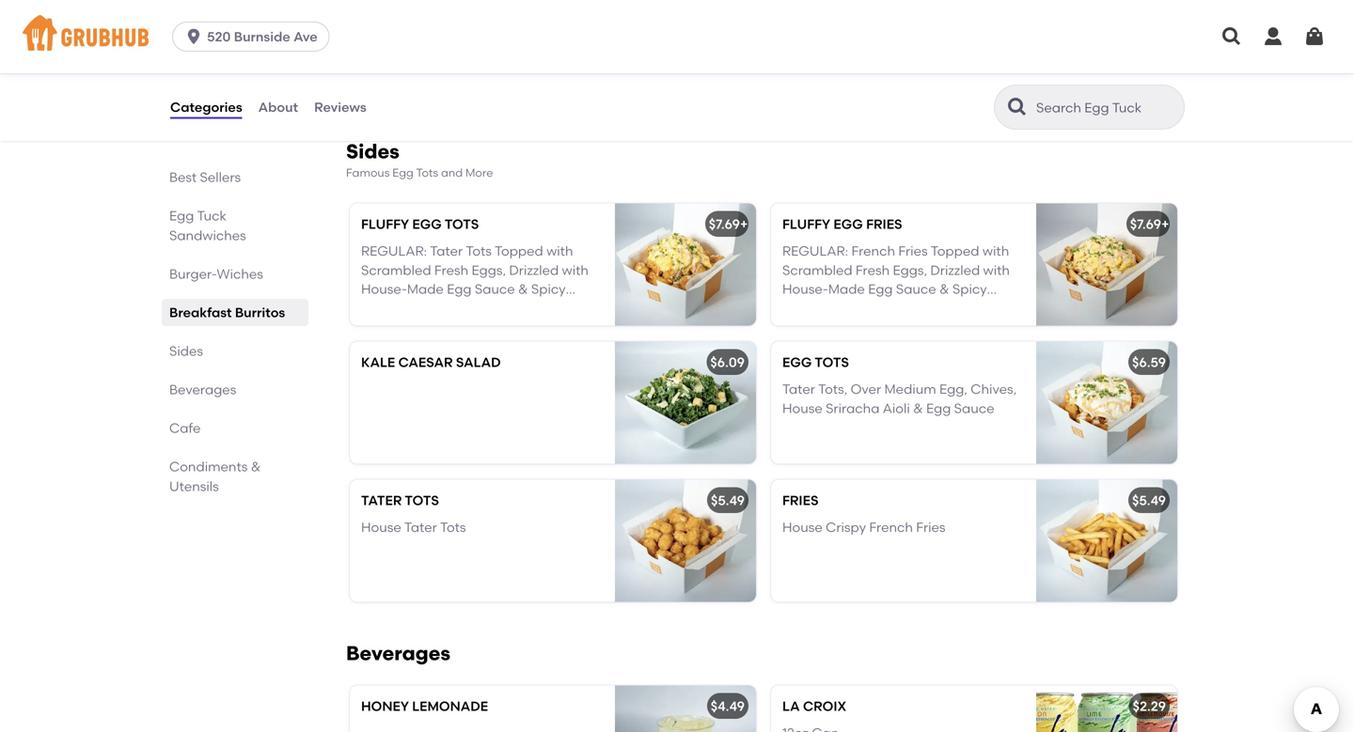 Task type: locate. For each thing, give the bounding box(es) containing it.
0 horizontal spatial egg
[[169, 208, 194, 224]]

1 horizontal spatial **contains
[[899, 74, 969, 90]]

grilled inside added house-made tteok-galbi (korean short rib) patty, cheddar cheese, grilled onions on original eggcellent burrito  **contains beef & pork**
[[416, 55, 458, 71]]

galbi for added house-made tteok-galbi (korean short rib) patty, cheddar cheese, grilled onions on original eggcellent burrito   **contains beef & pork**
[[955, 17, 990, 33]]

made inside added house-made tteok-galbi (korean short rib) patty, cheddar cheese, grilled onions on original eggcellent burrito  **contains beef & pork**
[[453, 17, 490, 33]]

1 vertical spatial tater
[[404, 520, 437, 536]]

1 horizontal spatial tots
[[445, 216, 479, 232]]

& inside added house-made tteok-galbi (korean short rib) patty, cheddar cheese, grilled onions on original eggcellent burrito   **contains beef & pork**
[[1004, 74, 1014, 90]]

(korean inside added house-made tteok-galbi (korean short rib) patty, cheddar cheese, grilled onions on original eggcellent burrito  **contains beef & pork**
[[361, 36, 411, 52]]

kale caesar salad
[[361, 355, 501, 371]]

tteok- inside added house-made tteok-galbi (korean short rib) patty, cheddar cheese, grilled onions on original eggcellent burrito  **contains beef & pork**
[[493, 17, 534, 33]]

2 house- from the left
[[829, 17, 875, 33]]

egg down egg, on the right of page
[[926, 400, 951, 416]]

breakfast
[[169, 305, 232, 321]]

1 horizontal spatial sides
[[346, 139, 400, 163]]

0 horizontal spatial burrito
[[432, 74, 474, 90]]

made for added house-made tteok-galbi (korean short rib) patty, cheddar cheese, grilled onions on original eggcellent burrito  **contains beef & pork**
[[453, 17, 490, 33]]

sides up famous
[[346, 139, 400, 163]]

and
[[441, 166, 463, 179]]

tots up tots,
[[815, 355, 849, 371]]

1 horizontal spatial eggcellent
[[782, 74, 850, 90]]

house- for added house-made tteok-galbi (korean short rib) patty, cheddar cheese, grilled onions on original eggcellent burrito   **contains beef & pork**
[[829, 17, 875, 33]]

0 vertical spatial sides
[[346, 139, 400, 163]]

**contains
[[478, 74, 547, 90], [899, 74, 969, 90]]

1 horizontal spatial egg
[[392, 166, 414, 179]]

cheese,
[[361, 55, 413, 71], [782, 55, 834, 71]]

fluffy
[[361, 216, 409, 232], [782, 216, 830, 232]]

egg tots
[[782, 355, 849, 371]]

cheddar inside added house-made tteok-galbi (korean short rib) patty, cheddar cheese, grilled onions on original eggcellent burrito   **contains beef & pork**
[[941, 36, 998, 52]]

rib) inside added house-made tteok-galbi (korean short rib) patty, cheddar cheese, grilled onions on original eggcellent burrito   **contains beef & pork**
[[873, 36, 898, 52]]

sides
[[346, 139, 400, 163], [169, 343, 203, 359]]

0 vertical spatial egg
[[392, 166, 414, 179]]

1 horizontal spatial fluffy
[[782, 216, 830, 232]]

on for added house-made tteok-galbi (korean short rib) patty, cheddar cheese, grilled onions on original eggcellent burrito   **contains beef & pork**
[[930, 55, 947, 71]]

eggcellent
[[361, 74, 429, 90], [782, 74, 850, 90]]

sides famous egg tots and more
[[346, 139, 493, 179]]

tater tots
[[361, 493, 439, 509]]

fries
[[866, 216, 902, 232], [782, 493, 819, 509]]

1 $5.49 from the left
[[711, 493, 745, 509]]

beverages up cafe
[[169, 382, 236, 398]]

1 horizontal spatial beef
[[972, 74, 1001, 90]]

pork** inside added house-made tteok-galbi (korean short rib) patty, cheddar cheese, grilled onions on original eggcellent burrito  **contains beef & pork**
[[361, 93, 401, 109]]

0 horizontal spatial grilled
[[416, 55, 458, 71]]

0 horizontal spatial sides
[[169, 343, 203, 359]]

burrito inside added house-made tteok-galbi (korean short rib) patty, cheddar cheese, grilled onions on original eggcellent burrito  **contains beef & pork**
[[432, 74, 474, 90]]

0 horizontal spatial cheddar
[[519, 36, 577, 52]]

short inside added house-made tteok-galbi (korean short rib) patty, cheddar cheese, grilled onions on original eggcellent burrito   **contains beef & pork**
[[836, 36, 870, 52]]

1 horizontal spatial grilled
[[837, 55, 879, 71]]

added house-made tteok-galbi (korean short rib) patty, cheddar cheese, grilled onions on original eggcellent burrito  **contains beef & pork**
[[361, 17, 592, 109]]

$6.59
[[1132, 355, 1166, 371]]

added inside added house-made tteok-galbi (korean short rib) patty, cheddar cheese, grilled onions on original eggcellent burrito  **contains beef & pork**
[[361, 17, 404, 33]]

house left crispy
[[782, 520, 823, 536]]

**contains inside added house-made tteok-galbi (korean short rib) patty, cheddar cheese, grilled onions on original eggcellent burrito  **contains beef & pork**
[[478, 74, 547, 90]]

1 horizontal spatial short
[[836, 36, 870, 52]]

tater down egg tots
[[782, 381, 815, 397]]

galbi
[[534, 17, 569, 33], [955, 17, 990, 33]]

2 added from the left
[[782, 17, 826, 33]]

1 horizontal spatial cheddar
[[941, 36, 998, 52]]

1 horizontal spatial house-
[[829, 17, 875, 33]]

tteok- inside added house-made tteok-galbi (korean short rib) patty, cheddar cheese, grilled onions on original eggcellent burrito   **contains beef & pork**
[[914, 17, 955, 33]]

1 horizontal spatial on
[[930, 55, 947, 71]]

0 horizontal spatial $7.69
[[709, 216, 740, 232]]

1 horizontal spatial rib)
[[873, 36, 898, 52]]

0 horizontal spatial $5.49
[[711, 493, 745, 509]]

over
[[851, 381, 881, 397]]

1 horizontal spatial fries
[[866, 216, 902, 232]]

beverages up honey
[[346, 642, 451, 666]]

2 fluffy from the left
[[782, 216, 830, 232]]

2 rib) from the left
[[873, 36, 898, 52]]

croix
[[803, 699, 846, 715]]

1 vertical spatial fries
[[782, 493, 819, 509]]

2 tteok- from the left
[[914, 17, 955, 33]]

made
[[453, 17, 490, 33], [875, 17, 911, 33]]

egg right famous
[[392, 166, 414, 179]]

made inside added house-made tteok-galbi (korean short rib) patty, cheddar cheese, grilled onions on original eggcellent burrito   **contains beef & pork**
[[875, 17, 911, 33]]

galbi for added house-made tteok-galbi (korean short rib) patty, cheddar cheese, grilled onions on original eggcellent burrito  **contains beef & pork**
[[534, 17, 569, 33]]

added inside added house-made tteok-galbi (korean short rib) patty, cheddar cheese, grilled onions on original eggcellent burrito   **contains beef & pork**
[[782, 17, 826, 33]]

tater inside tater tots, over medium egg, chives, house sriracha aioli & egg sauce
[[782, 381, 815, 397]]

0 horizontal spatial original
[[528, 55, 579, 71]]

added house-made tteok-galbi (korean short rib) patty, cheddar cheese, grilled onions on original eggcellent burrito   **contains beef & pork** button
[[771, 0, 1177, 109]]

beef inside added house-made tteok-galbi (korean short rib) patty, cheddar cheese, grilled onions on original eggcellent burrito  **contains beef & pork**
[[551, 74, 579, 90]]

1 fluffy from the left
[[361, 216, 409, 232]]

cheddar
[[519, 36, 577, 52], [941, 36, 998, 52]]

patty, inside added house-made tteok-galbi (korean short rib) patty, cheddar cheese, grilled onions on original eggcellent burrito   **contains beef & pork**
[[901, 36, 938, 52]]

patty, for added house-made tteok-galbi (korean short rib) patty, cheddar cheese, grilled onions on original eggcellent burrito  **contains beef & pork**
[[480, 36, 516, 52]]

tots for tater tots, over medium egg, chives, house sriracha aioli & egg sauce
[[815, 355, 849, 371]]

tater down tater tots
[[404, 520, 437, 536]]

gochuracha royal burrito [spicy] image
[[1036, 0, 1177, 100]]

on
[[509, 55, 525, 71], [930, 55, 947, 71]]

egg tots image
[[1036, 342, 1177, 464]]

house down tater
[[361, 520, 401, 536]]

tots down and
[[445, 216, 479, 232]]

best
[[169, 169, 197, 185]]

made for added house-made tteok-galbi (korean short rib) patty, cheddar cheese, grilled onions on original eggcellent burrito   **contains beef & pork**
[[875, 17, 911, 33]]

1 (korean from the left
[[361, 36, 411, 52]]

burrito
[[432, 74, 474, 90], [853, 74, 896, 90]]

$7.69 for tots
[[709, 216, 740, 232]]

onions inside added house-made tteok-galbi (korean short rib) patty, cheddar cheese, grilled onions on original eggcellent burrito  **contains beef & pork**
[[461, 55, 506, 71]]

2 **contains from the left
[[899, 74, 969, 90]]

egg for fries
[[834, 216, 863, 232]]

la croix image
[[1036, 686, 1177, 733]]

galbi inside added house-made tteok-galbi (korean short rib) patty, cheddar cheese, grilled onions on original eggcellent burrito  **contains beef & pork**
[[534, 17, 569, 33]]

1 horizontal spatial onions
[[882, 55, 927, 71]]

0 vertical spatial tater
[[782, 381, 815, 397]]

house- inside added house-made tteok-galbi (korean short rib) patty, cheddar cheese, grilled onions on original eggcellent burrito   **contains beef & pork**
[[829, 17, 875, 33]]

1 horizontal spatial added
[[782, 17, 826, 33]]

1 horizontal spatial cheese,
[[782, 55, 834, 71]]

egg
[[412, 216, 442, 232], [834, 216, 863, 232], [782, 355, 812, 371]]

2 $7.69 + from the left
[[1130, 216, 1169, 232]]

house- for added house-made tteok-galbi (korean short rib) patty, cheddar cheese, grilled onions on original eggcellent burrito  **contains beef & pork**
[[408, 17, 453, 33]]

caesar
[[398, 355, 453, 371]]

original inside added house-made tteok-galbi (korean short rib) patty, cheddar cheese, grilled onions on original eggcellent burrito   **contains beef & pork**
[[950, 55, 1001, 71]]

2 burrito from the left
[[853, 74, 896, 90]]

fluffy egg tots image
[[615, 204, 756, 326]]

0 horizontal spatial rib)
[[452, 36, 477, 52]]

crispy
[[826, 520, 866, 536]]

1 horizontal spatial made
[[875, 17, 911, 33]]

onions inside added house-made tteok-galbi (korean short rib) patty, cheddar cheese, grilled onions on original eggcellent burrito   **contains beef & pork**
[[882, 55, 927, 71]]

0 horizontal spatial made
[[453, 17, 490, 33]]

lemonade
[[412, 699, 488, 715]]

& inside tater tots, over medium egg, chives, house sriracha aioli & egg sauce
[[913, 400, 923, 416]]

galbi inside added house-made tteok-galbi (korean short rib) patty, cheddar cheese, grilled onions on original eggcellent burrito   **contains beef & pork**
[[955, 17, 990, 33]]

beef for added house-made tteok-galbi (korean short rib) patty, cheddar cheese, grilled onions on original eggcellent burrito   **contains beef & pork**
[[972, 74, 1001, 90]]

**contains inside added house-made tteok-galbi (korean short rib) patty, cheddar cheese, grilled onions on original eggcellent burrito   **contains beef & pork**
[[899, 74, 969, 90]]

$7.69 +
[[709, 216, 748, 232], [1130, 216, 1169, 232]]

utensils
[[169, 479, 219, 495]]

2 (korean from the left
[[782, 36, 833, 52]]

0 horizontal spatial fluffy
[[361, 216, 409, 232]]

1 patty, from the left
[[480, 36, 516, 52]]

original for added house-made tteok-galbi (korean short rib) patty, cheddar cheese, grilled onions on original eggcellent burrito  **contains beef & pork**
[[528, 55, 579, 71]]

1 $7.69 from the left
[[709, 216, 740, 232]]

onions for added house-made tteok-galbi (korean short rib) patty, cheddar cheese, grilled onions on original eggcellent burrito  **contains beef & pork**
[[461, 55, 506, 71]]

0 horizontal spatial svg image
[[184, 27, 203, 46]]

1 grilled from the left
[[416, 55, 458, 71]]

2 $5.49 from the left
[[1132, 493, 1166, 509]]

2 galbi from the left
[[955, 17, 990, 33]]

+
[[740, 216, 748, 232], [1161, 216, 1169, 232]]

1 horizontal spatial original
[[950, 55, 1001, 71]]

reviews button
[[313, 73, 367, 141]]

+ for fluffy egg tots
[[740, 216, 748, 232]]

**contains for added house-made tteok-galbi (korean short rib) patty, cheddar cheese, grilled onions on original eggcellent burrito  **contains beef & pork**
[[478, 74, 547, 90]]

0 vertical spatial beverages
[[169, 382, 236, 398]]

2 original from the left
[[950, 55, 1001, 71]]

1 tteok- from the left
[[493, 17, 534, 33]]

0 horizontal spatial (korean
[[361, 36, 411, 52]]

1 added from the left
[[361, 17, 404, 33]]

tater
[[782, 381, 815, 397], [404, 520, 437, 536]]

0 horizontal spatial patty,
[[480, 36, 516, 52]]

tteok-
[[493, 17, 534, 33], [914, 17, 955, 33]]

1 horizontal spatial burrito
[[853, 74, 896, 90]]

1 $7.69 + from the left
[[709, 216, 748, 232]]

2 made from the left
[[875, 17, 911, 33]]

2 cheddar from the left
[[941, 36, 998, 52]]

2 patty, from the left
[[901, 36, 938, 52]]

honey lemonade
[[361, 699, 488, 715]]

1 house- from the left
[[408, 17, 453, 33]]

0 horizontal spatial $7.69 +
[[709, 216, 748, 232]]

tots
[[445, 216, 479, 232], [815, 355, 849, 371], [405, 493, 439, 509]]

$7.69
[[709, 216, 740, 232], [1130, 216, 1161, 232]]

0 horizontal spatial on
[[509, 55, 525, 71]]

0 horizontal spatial pork**
[[361, 93, 401, 109]]

2 grilled from the left
[[837, 55, 879, 71]]

cheese, inside added house-made tteok-galbi (korean short rib) patty, cheddar cheese, grilled onions on original eggcellent burrito  **contains beef & pork**
[[361, 55, 413, 71]]

1 horizontal spatial $7.69 +
[[1130, 216, 1169, 232]]

original
[[528, 55, 579, 71], [950, 55, 1001, 71]]

0 horizontal spatial tots
[[416, 166, 438, 179]]

1 original from the left
[[528, 55, 579, 71]]

about button
[[257, 73, 299, 141]]

short
[[415, 36, 448, 52], [836, 36, 870, 52]]

sides down 'breakfast'
[[169, 343, 203, 359]]

1 horizontal spatial pork**
[[782, 93, 823, 109]]

house-
[[408, 17, 453, 33], [829, 17, 875, 33]]

2 horizontal spatial egg
[[926, 400, 951, 416]]

beef
[[551, 74, 579, 90], [972, 74, 1001, 90]]

0 horizontal spatial tteok-
[[493, 17, 534, 33]]

& inside condiments & utensils
[[251, 459, 261, 475]]

eggcellent inside added house-made tteok-galbi (korean short rib) patty, cheddar cheese, grilled onions on original eggcellent burrito   **contains beef & pork**
[[782, 74, 850, 90]]

1 eggcellent from the left
[[361, 74, 429, 90]]

egg left tuck
[[169, 208, 194, 224]]

(korean inside added house-made tteok-galbi (korean short rib) patty, cheddar cheese, grilled onions on original eggcellent burrito   **contains beef & pork**
[[782, 36, 833, 52]]

1 rib) from the left
[[452, 36, 477, 52]]

1 beef from the left
[[551, 74, 579, 90]]

2 onions from the left
[[882, 55, 927, 71]]

0 vertical spatial tots
[[416, 166, 438, 179]]

0 vertical spatial fries
[[866, 216, 902, 232]]

(korean
[[361, 36, 411, 52], [782, 36, 833, 52]]

1 vertical spatial beverages
[[346, 642, 451, 666]]

1 vertical spatial egg
[[169, 208, 194, 224]]

original inside added house-made tteok-galbi (korean short rib) patty, cheddar cheese, grilled onions on original eggcellent burrito  **contains beef & pork**
[[528, 55, 579, 71]]

beverages
[[169, 382, 236, 398], [346, 642, 451, 666]]

0 horizontal spatial eggcellent
[[361, 74, 429, 90]]

0 horizontal spatial tots
[[405, 493, 439, 509]]

1 horizontal spatial +
[[1161, 216, 1169, 232]]

rib)
[[452, 36, 477, 52], [873, 36, 898, 52]]

rib) for added house-made tteok-galbi (korean short rib) patty, cheddar cheese, grilled onions on original eggcellent burrito   **contains beef & pork**
[[873, 36, 898, 52]]

pork** inside added house-made tteok-galbi (korean short rib) patty, cheddar cheese, grilled onions on original eggcellent burrito   **contains beef & pork**
[[782, 93, 823, 109]]

0 horizontal spatial onions
[[461, 55, 506, 71]]

$7.69 + for tots
[[709, 216, 748, 232]]

house- inside added house-made tteok-galbi (korean short rib) patty, cheddar cheese, grilled onions on original eggcellent burrito  **contains beef & pork**
[[408, 17, 453, 33]]

2 cheese, from the left
[[782, 55, 834, 71]]

1 horizontal spatial $5.49
[[1132, 493, 1166, 509]]

on inside added house-made tteok-galbi (korean short rib) patty, cheddar cheese, grilled onions on original eggcellent burrito  **contains beef & pork**
[[509, 55, 525, 71]]

2 vertical spatial egg
[[926, 400, 951, 416]]

1 on from the left
[[509, 55, 525, 71]]

burnside
[[234, 29, 290, 45]]

cheddar inside added house-made tteok-galbi (korean short rib) patty, cheddar cheese, grilled onions on original eggcellent burrito  **contains beef & pork**
[[519, 36, 577, 52]]

cheese, inside added house-made tteok-galbi (korean short rib) patty, cheddar cheese, grilled onions on original eggcellent burrito   **contains beef & pork**
[[782, 55, 834, 71]]

1 onions from the left
[[461, 55, 506, 71]]

tots
[[416, 166, 438, 179], [440, 520, 466, 536]]

1 galbi from the left
[[534, 17, 569, 33]]

added
[[361, 17, 404, 33], [782, 17, 826, 33]]

2 horizontal spatial egg
[[834, 216, 863, 232]]

condiments
[[169, 459, 248, 475]]

0 vertical spatial tots
[[445, 216, 479, 232]]

svg image
[[1221, 25, 1243, 48]]

honey
[[361, 699, 409, 715]]

&
[[582, 74, 592, 90], [1004, 74, 1014, 90], [913, 400, 923, 416], [251, 459, 261, 475]]

tteok- for added house-made tteok-galbi (korean short rib) patty, cheddar cheese, grilled onions on original eggcellent burrito  **contains beef & pork**
[[493, 17, 534, 33]]

cheese, for added house-made tteok-galbi (korean short rib) patty, cheddar cheese, grilled onions on original eggcellent burrito  **contains beef & pork**
[[361, 55, 413, 71]]

house
[[782, 400, 823, 416], [361, 520, 401, 536], [782, 520, 823, 536]]

eggcellent inside added house-made tteok-galbi (korean short rib) patty, cheddar cheese, grilled onions on original eggcellent burrito  **contains beef & pork**
[[361, 74, 429, 90]]

on inside added house-made tteok-galbi (korean short rib) patty, cheddar cheese, grilled onions on original eggcellent burrito   **contains beef & pork**
[[930, 55, 947, 71]]

short inside added house-made tteok-galbi (korean short rib) patty, cheddar cheese, grilled onions on original eggcellent burrito  **contains beef & pork**
[[415, 36, 448, 52]]

1 burrito from the left
[[432, 74, 474, 90]]

main navigation navigation
[[0, 0, 1354, 73]]

sides inside sides famous egg tots and more
[[346, 139, 400, 163]]

2 on from the left
[[930, 55, 947, 71]]

house down tots,
[[782, 400, 823, 416]]

pork**
[[361, 93, 401, 109], [782, 93, 823, 109]]

2 $7.69 from the left
[[1130, 216, 1161, 232]]

fries
[[916, 520, 946, 536]]

house crispy french fries
[[782, 520, 946, 536]]

0 horizontal spatial galbi
[[534, 17, 569, 33]]

1 horizontal spatial tater
[[782, 381, 815, 397]]

tots up house tater tots
[[405, 493, 439, 509]]

added house-made tteok-galbi (korean short rib) patty, cheddar cheese, grilled onions on original eggcellent burrito  **contains beef & pork** button
[[350, 0, 756, 109]]

2 vertical spatial tots
[[405, 493, 439, 509]]

$4.49
[[711, 699, 745, 715]]

burrito inside added house-made tteok-galbi (korean short rib) patty, cheddar cheese, grilled onions on original eggcellent burrito   **contains beef & pork**
[[853, 74, 896, 90]]

1 horizontal spatial (korean
[[782, 36, 833, 52]]

2 short from the left
[[836, 36, 870, 52]]

more
[[465, 166, 493, 179]]

1 + from the left
[[740, 216, 748, 232]]

0 horizontal spatial **contains
[[478, 74, 547, 90]]

svg image inside the 520 burnside ave button
[[184, 27, 203, 46]]

0 horizontal spatial +
[[740, 216, 748, 232]]

1 short from the left
[[415, 36, 448, 52]]

0 horizontal spatial cheese,
[[361, 55, 413, 71]]

2 pork** from the left
[[782, 93, 823, 109]]

1 horizontal spatial galbi
[[955, 17, 990, 33]]

eggcellent for added house-made tteok-galbi (korean short rib) patty, cheddar cheese, grilled onions on original eggcellent burrito  **contains beef & pork**
[[361, 74, 429, 90]]

0 horizontal spatial added
[[361, 17, 404, 33]]

1 cheese, from the left
[[361, 55, 413, 71]]

patty,
[[480, 36, 516, 52], [901, 36, 938, 52]]

chives,
[[971, 381, 1017, 397]]

1 pork** from the left
[[361, 93, 401, 109]]

2 + from the left
[[1161, 216, 1169, 232]]

0 horizontal spatial beverages
[[169, 382, 236, 398]]

0 horizontal spatial egg
[[412, 216, 442, 232]]

house for house crispy french fries
[[782, 520, 823, 536]]

1 **contains from the left
[[478, 74, 547, 90]]

2 horizontal spatial tots
[[815, 355, 849, 371]]

rib) inside added house-made tteok-galbi (korean short rib) patty, cheddar cheese, grilled onions on original eggcellent burrito  **contains beef & pork**
[[452, 36, 477, 52]]

beef inside added house-made tteok-galbi (korean short rib) patty, cheddar cheese, grilled onions on original eggcellent burrito   **contains beef & pork**
[[972, 74, 1001, 90]]

patty, inside added house-made tteok-galbi (korean short rib) patty, cheddar cheese, grilled onions on original eggcellent burrito  **contains beef & pork**
[[480, 36, 516, 52]]

1 cheddar from the left
[[519, 36, 577, 52]]

1 horizontal spatial beverages
[[346, 642, 451, 666]]

2 eggcellent from the left
[[782, 74, 850, 90]]

1 vertical spatial sides
[[169, 343, 203, 359]]

svg image
[[1262, 25, 1285, 48], [1303, 25, 1326, 48], [184, 27, 203, 46]]

0 horizontal spatial short
[[415, 36, 448, 52]]

fluffy egg fries image
[[1036, 204, 1177, 326]]

grilled inside added house-made tteok-galbi (korean short rib) patty, cheddar cheese, grilled onions on original eggcellent burrito   **contains beef & pork**
[[837, 55, 879, 71]]

1 vertical spatial tots
[[440, 520, 466, 536]]

1 vertical spatial tots
[[815, 355, 849, 371]]

1 horizontal spatial $7.69
[[1130, 216, 1161, 232]]

burrito for added house-made tteok-galbi (korean short rib) patty, cheddar cheese, grilled onions on original eggcellent burrito   **contains beef & pork**
[[853, 74, 896, 90]]

0 horizontal spatial beef
[[551, 74, 579, 90]]

0 horizontal spatial house-
[[408, 17, 453, 33]]

onions
[[461, 55, 506, 71], [882, 55, 927, 71]]

house for house tater tots
[[361, 520, 401, 536]]

2 beef from the left
[[972, 74, 1001, 90]]

1 made from the left
[[453, 17, 490, 33]]

grilled for added house-made tteok-galbi (korean short rib) patty, cheddar cheese, grilled onions on original eggcellent burrito  **contains beef & pork**
[[416, 55, 458, 71]]

1 horizontal spatial tteok-
[[914, 17, 955, 33]]

grilled
[[416, 55, 458, 71], [837, 55, 879, 71]]

french
[[869, 520, 913, 536]]

$5.49
[[711, 493, 745, 509], [1132, 493, 1166, 509]]

egg
[[392, 166, 414, 179], [169, 208, 194, 224], [926, 400, 951, 416]]

tater
[[361, 493, 402, 509]]

burger-
[[169, 266, 217, 282]]

1 horizontal spatial patty,
[[901, 36, 938, 52]]

egg inside tater tots, over medium egg, chives, house sriracha aioli & egg sauce
[[926, 400, 951, 416]]



Task type: describe. For each thing, give the bounding box(es) containing it.
2 horizontal spatial svg image
[[1303, 25, 1326, 48]]

condiments & utensils
[[169, 459, 261, 495]]

$2.29
[[1133, 699, 1166, 715]]

added for added house-made tteok-galbi (korean short rib) patty, cheddar cheese, grilled onions on original eggcellent burrito  **contains beef & pork**
[[361, 17, 404, 33]]

tots inside sides famous egg tots and more
[[416, 166, 438, 179]]

categories button
[[169, 73, 243, 141]]

Search Egg Tuck search field
[[1034, 99, 1178, 117]]

rib) for added house-made tteok-galbi (korean short rib) patty, cheddar cheese, grilled onions on original eggcellent burrito  **contains beef & pork**
[[452, 36, 477, 52]]

short for added house-made tteok-galbi (korean short rib) patty, cheddar cheese, grilled onions on original eggcellent burrito  **contains beef & pork**
[[415, 36, 448, 52]]

burrito for added house-made tteok-galbi (korean short rib) patty, cheddar cheese, grilled onions on original eggcellent burrito  **contains beef & pork**
[[432, 74, 474, 90]]

salad
[[456, 355, 501, 371]]

$6.09
[[710, 355, 745, 371]]

0 horizontal spatial fries
[[782, 493, 819, 509]]

pork** for added house-made tteok-galbi (korean short rib) patty, cheddar cheese, grilled onions on original eggcellent burrito   **contains beef & pork**
[[782, 93, 823, 109]]

reviews
[[314, 99, 367, 115]]

honey lemonade image
[[615, 686, 756, 733]]

+ for fluffy egg fries
[[1161, 216, 1169, 232]]

categories
[[170, 99, 242, 115]]

$7.69 for fries
[[1130, 216, 1161, 232]]

cheese, for added house-made tteok-galbi (korean short rib) patty, cheddar cheese, grilled onions on original eggcellent burrito   **contains beef & pork**
[[782, 55, 834, 71]]

original for added house-made tteok-galbi (korean short rib) patty, cheddar cheese, grilled onions on original eggcellent burrito   **contains beef & pork**
[[950, 55, 1001, 71]]

tuck
[[197, 208, 227, 224]]

1 horizontal spatial egg
[[782, 355, 812, 371]]

ave
[[294, 29, 318, 45]]

520 burnside ave button
[[172, 22, 337, 52]]

520 burnside ave
[[207, 29, 318, 45]]

house tater tots
[[361, 520, 466, 536]]

burger-wiches
[[169, 266, 263, 282]]

on for added house-made tteok-galbi (korean short rib) patty, cheddar cheese, grilled onions on original eggcellent burrito  **contains beef & pork**
[[509, 55, 525, 71]]

famous
[[346, 166, 390, 179]]

& inside added house-made tteok-galbi (korean short rib) patty, cheddar cheese, grilled onions on original eggcellent burrito  **contains beef & pork**
[[582, 74, 592, 90]]

sellers
[[200, 169, 241, 185]]

sriracha
[[826, 400, 880, 416]]

cheddar for added house-made tteok-galbi (korean short rib) patty, cheddar cheese, grilled onions on original eggcellent burrito  **contains beef & pork**
[[519, 36, 577, 52]]

egg inside the egg tuck sandwiches
[[169, 208, 194, 224]]

best sellers
[[169, 169, 241, 185]]

pork** for added house-made tteok-galbi (korean short rib) patty, cheddar cheese, grilled onions on original eggcellent burrito  **contains beef & pork**
[[361, 93, 401, 109]]

patty, for added house-made tteok-galbi (korean short rib) patty, cheddar cheese, grilled onions on original eggcellent burrito   **contains beef & pork**
[[901, 36, 938, 52]]

beef for added house-made tteok-galbi (korean short rib) patty, cheddar cheese, grilled onions on original eggcellent burrito  **contains beef & pork**
[[551, 74, 579, 90]]

eggcellent for added house-made tteok-galbi (korean short rib) patty, cheddar cheese, grilled onions on original eggcellent burrito   **contains beef & pork**
[[782, 74, 850, 90]]

$5.49 for house crispy french fries
[[1132, 493, 1166, 509]]

1 horizontal spatial tots
[[440, 520, 466, 536]]

added for added house-made tteok-galbi (korean short rib) patty, cheddar cheese, grilled onions on original eggcellent burrito   **contains beef & pork**
[[782, 17, 826, 33]]

grilled for added house-made tteok-galbi (korean short rib) patty, cheddar cheese, grilled onions on original eggcellent burrito   **contains beef & pork**
[[837, 55, 879, 71]]

fluffy for fluffy egg fries
[[782, 216, 830, 232]]

la
[[782, 699, 800, 715]]

tots for house tater tots
[[405, 493, 439, 509]]

breakfast burritos
[[169, 305, 285, 321]]

sandwiches
[[169, 228, 246, 244]]

tots,
[[818, 381, 848, 397]]

burritos
[[235, 305, 285, 321]]

kale
[[361, 355, 395, 371]]

sides for sides famous egg tots and more
[[346, 139, 400, 163]]

egg tuck sandwiches
[[169, 208, 246, 244]]

short for added house-made tteok-galbi (korean short rib) patty, cheddar cheese, grilled onions on original eggcellent burrito   **contains beef & pork**
[[836, 36, 870, 52]]

cheddar for added house-made tteok-galbi (korean short rib) patty, cheddar cheese, grilled onions on original eggcellent burrito   **contains beef & pork**
[[941, 36, 998, 52]]

tater tots image
[[615, 480, 756, 603]]

$7.69 + for fries
[[1130, 216, 1169, 232]]

cafe
[[169, 420, 201, 436]]

house inside tater tots, over medium egg, chives, house sriracha aioli & egg sauce
[[782, 400, 823, 416]]

tteok- for added house-made tteok-galbi (korean short rib) patty, cheddar cheese, grilled onions on original eggcellent burrito   **contains beef & pork**
[[914, 17, 955, 33]]

aioli
[[883, 400, 910, 416]]

royal burrito image
[[615, 0, 756, 100]]

(korean for added house-made tteok-galbi (korean short rib) patty, cheddar cheese, grilled onions on original eggcellent burrito  **contains beef & pork**
[[361, 36, 411, 52]]

1 horizontal spatial svg image
[[1262, 25, 1285, 48]]

egg for tots
[[412, 216, 442, 232]]

(korean for added house-made tteok-galbi (korean short rib) patty, cheddar cheese, grilled onions on original eggcellent burrito   **contains beef & pork**
[[782, 36, 833, 52]]

egg inside sides famous egg tots and more
[[392, 166, 414, 179]]

egg,
[[939, 381, 968, 397]]

520
[[207, 29, 231, 45]]

search icon image
[[1006, 96, 1029, 118]]

sides for sides
[[169, 343, 203, 359]]

sauce
[[954, 400, 994, 416]]

added house-made tteok-galbi (korean short rib) patty, cheddar cheese, grilled onions on original eggcellent burrito   **contains beef & pork**
[[782, 17, 1014, 109]]

wiches
[[217, 266, 263, 282]]

about
[[258, 99, 298, 115]]

fluffy for fluffy egg tots
[[361, 216, 409, 232]]

0 horizontal spatial tater
[[404, 520, 437, 536]]

fries image
[[1036, 480, 1177, 603]]

onions for added house-made tteok-galbi (korean short rib) patty, cheddar cheese, grilled onions on original eggcellent burrito   **contains beef & pork**
[[882, 55, 927, 71]]

tater tots, over medium egg, chives, house sriracha aioli & egg sauce
[[782, 381, 1017, 416]]

la croix
[[782, 699, 846, 715]]

fluffy egg fries
[[782, 216, 902, 232]]

fluffy egg tots
[[361, 216, 479, 232]]

kale caesar salad image
[[615, 342, 756, 464]]

$5.49 for house tater tots
[[711, 493, 745, 509]]

medium
[[884, 381, 936, 397]]

**contains for added house-made tteok-galbi (korean short rib) patty, cheddar cheese, grilled onions on original eggcellent burrito   **contains beef & pork**
[[899, 74, 969, 90]]



Task type: vqa. For each thing, say whether or not it's contained in the screenshot.
the rightmost TOTS
yes



